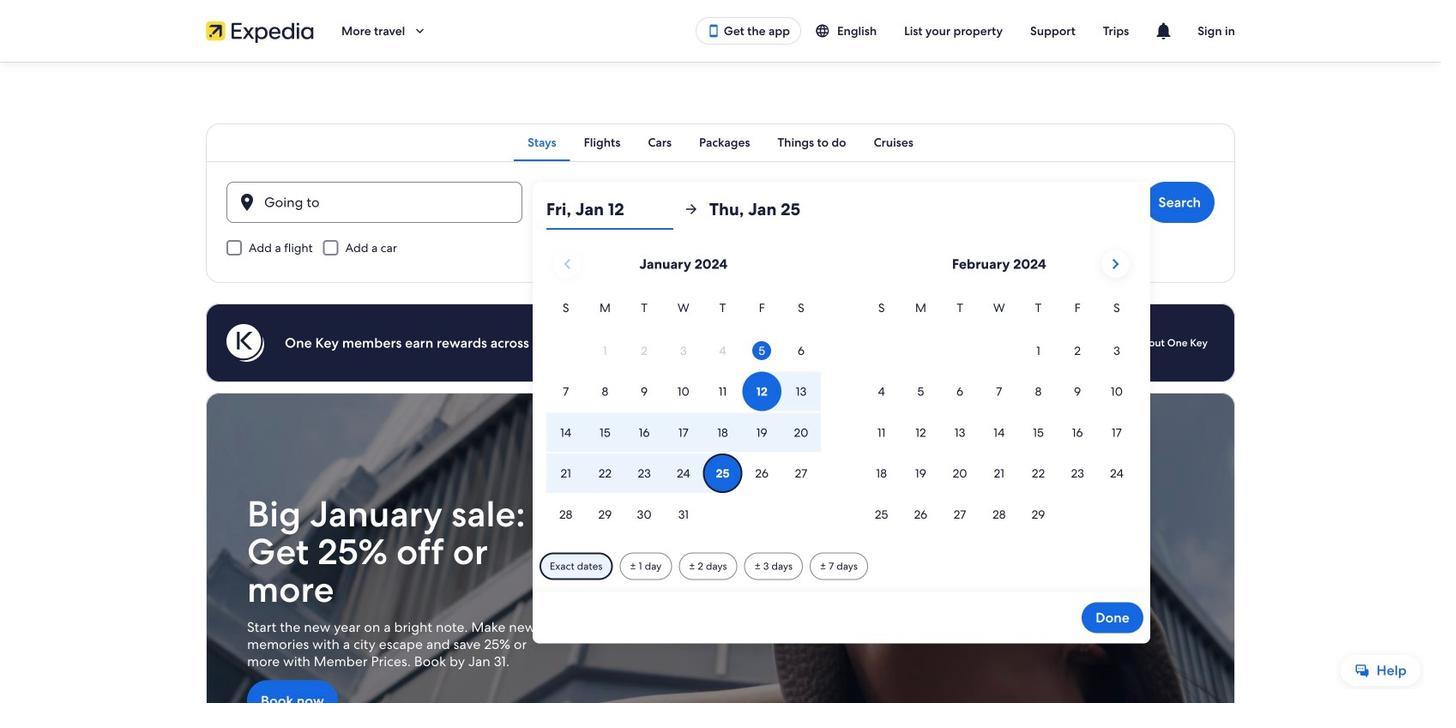 Task type: describe. For each thing, give the bounding box(es) containing it.
directional image
[[684, 202, 699, 217]]

next month image
[[1106, 254, 1126, 275]]

download the app button image
[[707, 24, 721, 38]]

today element
[[753, 341, 772, 360]]



Task type: vqa. For each thing, say whether or not it's contained in the screenshot.
History & culture
no



Task type: locate. For each thing, give the bounding box(es) containing it.
more travel image
[[412, 23, 428, 39]]

previous month image
[[557, 254, 578, 275]]

application
[[547, 244, 1137, 536]]

small image
[[815, 23, 838, 39]]

communication center icon image
[[1154, 21, 1174, 41]]

february 2024 element
[[862, 299, 1137, 536]]

january 2024 element
[[547, 299, 821, 536]]

main content
[[0, 62, 1442, 704]]

tab list
[[206, 124, 1236, 161]]

travel sale activities deals image
[[206, 393, 1236, 704]]

expedia logo image
[[206, 19, 314, 43]]



